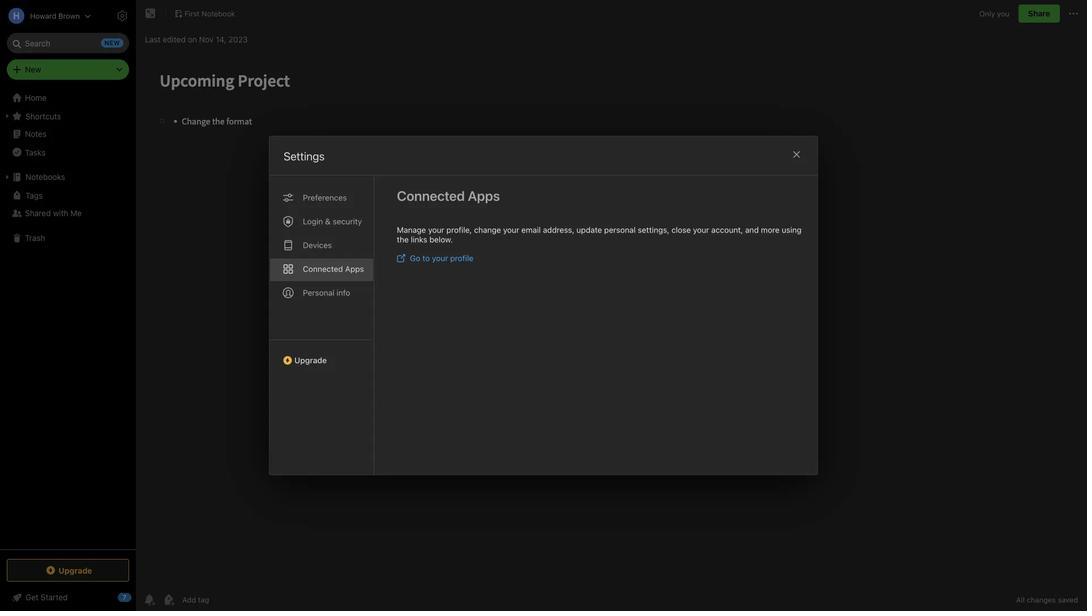 Task type: vqa. For each thing, say whether or not it's contained in the screenshot.
Started
no



Task type: locate. For each thing, give the bounding box(es) containing it.
personal
[[303, 288, 334, 298]]

nov
[[199, 35, 214, 44]]

settings
[[284, 149, 325, 163]]

shared with me
[[25, 209, 82, 218]]

0 horizontal spatial upgrade button
[[7, 559, 129, 582]]

0 horizontal spatial apps
[[345, 264, 364, 274]]

your left email
[[503, 225, 519, 235]]

personal info
[[303, 288, 350, 298]]

add tag image
[[162, 593, 176, 607]]

0 vertical spatial connected apps
[[397, 188, 500, 204]]

1 vertical spatial connected apps
[[303, 264, 364, 274]]

1 horizontal spatial apps
[[468, 188, 500, 204]]

home
[[25, 93, 47, 102]]

connected
[[397, 188, 465, 204], [303, 264, 343, 274]]

using
[[782, 225, 802, 235]]

tree
[[0, 89, 136, 549]]

apps inside tab list
[[345, 264, 364, 274]]

shared
[[25, 209, 51, 218]]

notes
[[25, 129, 47, 139]]

Note Editor text field
[[136, 54, 1087, 588]]

connected apps up personal info
[[303, 264, 364, 274]]

0 horizontal spatial connected apps
[[303, 264, 364, 274]]

1 vertical spatial connected
[[303, 264, 343, 274]]

1 horizontal spatial connected
[[397, 188, 465, 204]]

share button
[[1019, 5, 1060, 23]]

connected up personal info
[[303, 264, 343, 274]]

changes
[[1027, 596, 1056, 604]]

None search field
[[15, 33, 121, 53]]

apps
[[468, 188, 500, 204], [345, 264, 364, 274]]

0 vertical spatial upgrade button
[[270, 340, 374, 370]]

last
[[145, 35, 160, 44]]

tab list containing preferences
[[270, 176, 374, 475]]

login & security
[[303, 217, 362, 226]]

below.
[[430, 235, 453, 244]]

upgrade button
[[270, 340, 374, 370], [7, 559, 129, 582]]

expand note image
[[144, 7, 157, 20]]

close
[[672, 225, 691, 235]]

tab list
[[270, 176, 374, 475]]

tags button
[[0, 186, 135, 204]]

account,
[[711, 225, 743, 235]]

notebooks link
[[0, 168, 135, 186]]

1 horizontal spatial upgrade
[[294, 356, 327, 365]]

only you
[[980, 9, 1010, 18]]

links
[[411, 235, 427, 244]]

first notebook button
[[170, 6, 239, 22]]

1 horizontal spatial upgrade button
[[270, 340, 374, 370]]

all changes saved
[[1016, 596, 1078, 604]]

new
[[25, 65, 41, 74]]

add a reminder image
[[143, 593, 156, 607]]

security
[[333, 217, 362, 226]]

go to your profile button
[[397, 254, 473, 263]]

notebooks
[[25, 172, 65, 182]]

upgrade
[[294, 356, 327, 365], [58, 566, 92, 575]]

your
[[428, 225, 444, 235], [503, 225, 519, 235], [693, 225, 709, 235], [432, 254, 448, 263]]

upgrade button inside tab list
[[270, 340, 374, 370]]

with
[[53, 209, 68, 218]]

apps up change
[[468, 188, 500, 204]]

connected apps
[[397, 188, 500, 204], [303, 264, 364, 274]]

0 vertical spatial connected
[[397, 188, 465, 204]]

1 vertical spatial apps
[[345, 264, 364, 274]]

shortcuts
[[25, 111, 61, 121]]

connected up manage
[[397, 188, 465, 204]]

settings image
[[116, 9, 129, 23]]

profile,
[[447, 225, 472, 235]]

all
[[1016, 596, 1025, 604]]

notes link
[[0, 125, 135, 143]]

me
[[70, 209, 82, 218]]

share
[[1028, 9, 1050, 18]]

0 horizontal spatial upgrade
[[58, 566, 92, 575]]

tags
[[25, 191, 43, 200]]

upgrade inside tab list
[[294, 356, 327, 365]]

1 horizontal spatial connected apps
[[397, 188, 500, 204]]

apps up info
[[345, 264, 364, 274]]

0 vertical spatial upgrade
[[294, 356, 327, 365]]

connected apps up profile,
[[397, 188, 500, 204]]

Search text field
[[15, 33, 121, 53]]

login
[[303, 217, 323, 226]]

tasks button
[[0, 143, 135, 161]]

0 horizontal spatial connected
[[303, 264, 343, 274]]

you
[[997, 9, 1010, 18]]



Task type: describe. For each thing, give the bounding box(es) containing it.
change
[[474, 225, 501, 235]]

devices
[[303, 241, 332, 250]]

email
[[521, 225, 541, 235]]

1 vertical spatial upgrade
[[58, 566, 92, 575]]

note window element
[[136, 0, 1087, 612]]

trash link
[[0, 229, 135, 247]]

14,
[[216, 35, 226, 44]]

0 vertical spatial apps
[[468, 188, 500, 204]]

more
[[761, 225, 780, 235]]

saved
[[1058, 596, 1078, 604]]

1 vertical spatial upgrade button
[[7, 559, 129, 582]]

edited
[[163, 35, 186, 44]]

trash
[[25, 234, 45, 243]]

your up the below.
[[428, 225, 444, 235]]

personal
[[604, 225, 636, 235]]

update
[[577, 225, 602, 235]]

home link
[[0, 89, 136, 107]]

shortcuts button
[[0, 107, 135, 125]]

first
[[185, 9, 200, 18]]

go to your profile
[[410, 254, 473, 263]]

to
[[423, 254, 430, 263]]

manage
[[397, 225, 426, 235]]

address,
[[543, 225, 574, 235]]

go
[[410, 254, 420, 263]]

and
[[745, 225, 759, 235]]

info
[[337, 288, 350, 298]]

only
[[980, 9, 995, 18]]

expand notebooks image
[[3, 173, 12, 182]]

connected apps inside tab list
[[303, 264, 364, 274]]

on
[[188, 35, 197, 44]]

2023
[[228, 35, 248, 44]]

connected inside tab list
[[303, 264, 343, 274]]

&
[[325, 217, 331, 226]]

shared with me link
[[0, 204, 135, 223]]

tasks
[[25, 148, 46, 157]]

the
[[397, 235, 409, 244]]

tree containing home
[[0, 89, 136, 549]]

preferences
[[303, 193, 347, 202]]

last edited on nov 14, 2023
[[145, 35, 248, 44]]

notebook
[[202, 9, 235, 18]]

first notebook
[[185, 9, 235, 18]]

close image
[[790, 148, 804, 161]]

profile
[[450, 254, 473, 263]]

your right close
[[693, 225, 709, 235]]

manage your profile, change your email address, update personal settings, close your account, and more using the links below.
[[397, 225, 802, 244]]

new button
[[7, 59, 129, 80]]

settings,
[[638, 225, 669, 235]]

your right to
[[432, 254, 448, 263]]



